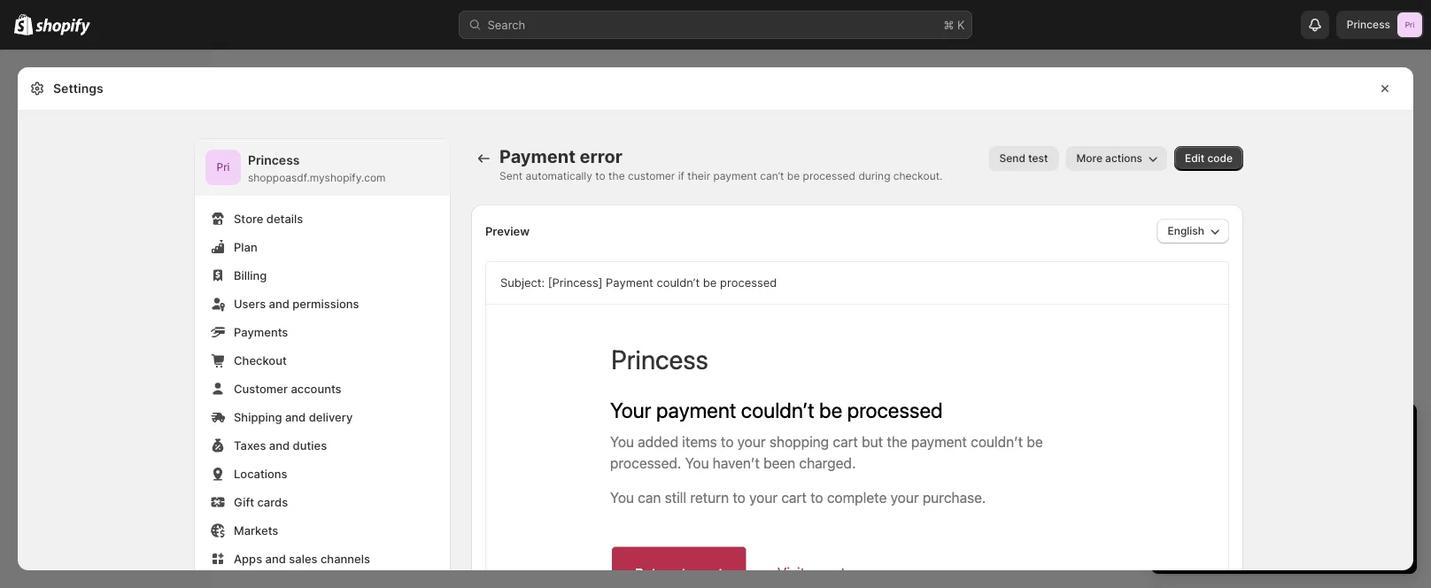 Task type: vqa. For each thing, say whether or not it's contained in the screenshot.
Princess shoppoasdf.myshopify.com Princess
yes



Task type: describe. For each thing, give the bounding box(es) containing it.
processed inside payment error sent automatically to the customer if their payment can't be processed during checkout.
[[803, 170, 856, 182]]

to inside payment error sent automatically to the customer if their payment can't be processed during checkout.
[[595, 170, 605, 182]]

preview
[[485, 224, 530, 238]]

channels inside button
[[48, 307, 95, 320]]

k
[[957, 18, 965, 31]]

actions
[[1105, 152, 1142, 165]]

princess image
[[205, 150, 241, 185]]

store
[[234, 212, 263, 225]]

first 3 months for $1/month
[[1183, 469, 1332, 483]]

apps and sales channels link
[[205, 546, 439, 571]]

customer
[[628, 170, 675, 182]]

edit code
[[1185, 152, 1233, 165]]

$50 app store credit link
[[1183, 487, 1294, 501]]

error
[[580, 146, 622, 167]]

send
[[999, 152, 1026, 165]]

first
[[1183, 469, 1205, 483]]

taxes and duties
[[234, 438, 327, 452]]

details
[[266, 212, 303, 225]]

payment inside payment error sent automatically to the customer if their payment can't be processed during checkout.
[[499, 146, 576, 167]]

english
[[1168, 224, 1204, 237]]

1 day left in your trial element
[[1151, 450, 1417, 574]]

users and permissions link
[[205, 291, 439, 316]]

test
[[1028, 152, 1048, 165]]

sent
[[499, 170, 523, 182]]

months
[[1218, 469, 1259, 483]]

automatically
[[526, 170, 592, 182]]

paid
[[1233, 452, 1256, 465]]

⌘
[[944, 18, 954, 31]]

$50
[[1183, 487, 1205, 501]]

$50 app store credit
[[1183, 487, 1294, 501]]

store details
[[234, 212, 303, 225]]

taxes and duties link
[[205, 433, 439, 458]]

payments
[[234, 325, 288, 339]]

their
[[687, 170, 710, 182]]

3
[[1208, 469, 1215, 483]]

edit code button
[[1174, 146, 1243, 171]]

plan
[[234, 240, 257, 254]]

a
[[1223, 452, 1230, 465]]

subject:
[[500, 276, 545, 290]]

taxes
[[234, 438, 266, 452]]

during
[[858, 170, 890, 182]]

princess for princess shoppoasdf.myshopify.com
[[248, 153, 300, 168]]

and for shipping and delivery
[[285, 410, 306, 424]]

send test button
[[989, 146, 1059, 171]]

home link
[[11, 64, 202, 89]]

apps for apps and sales channels
[[234, 552, 262, 565]]

checkout
[[234, 353, 287, 367]]

1 day left in your trial
[[1169, 419, 1343, 441]]

gift cards link
[[205, 490, 439, 515]]

code
[[1207, 152, 1233, 165]]

1 horizontal spatial shopify image
[[36, 18, 91, 36]]

customer accounts link
[[205, 376, 439, 401]]

gift
[[234, 495, 254, 509]]

apps and sales channels
[[234, 552, 370, 565]]

1 day left in your trial button
[[1151, 404, 1417, 441]]

billing
[[234, 268, 267, 282]]

[princess]
[[548, 276, 603, 290]]

princess image
[[1397, 12, 1422, 37]]

more
[[1076, 152, 1103, 165]]

sales
[[289, 552, 317, 565]]

cards
[[257, 495, 288, 509]]

features
[[1334, 505, 1379, 519]]

your inside dropdown button
[[1270, 419, 1307, 441]]

apps for apps
[[18, 371, 45, 383]]

shop settings menu element
[[195, 139, 450, 588]]

settings
[[53, 81, 103, 96]]

to inside to customize your online store and add bonus features
[[1297, 487, 1308, 501]]

in
[[1250, 419, 1265, 441]]

if
[[678, 170, 684, 182]]

0 vertical spatial store
[[1232, 487, 1259, 501]]

your inside to customize your online store and add bonus features
[[1370, 487, 1394, 501]]

store details link
[[205, 206, 439, 231]]

markets link
[[205, 518, 439, 543]]

for
[[1262, 469, 1277, 483]]

more actions
[[1076, 152, 1142, 165]]

sales channels
[[18, 307, 95, 320]]

and inside to customize your online store and add bonus features
[[1250, 505, 1270, 519]]

checkout.
[[893, 170, 943, 182]]

and for users and permissions
[[269, 297, 289, 310]]



Task type: locate. For each thing, give the bounding box(es) containing it.
accounts
[[291, 382, 341, 395]]

and down customer accounts
[[285, 410, 306, 424]]

permissions
[[293, 297, 359, 310]]

customize
[[1311, 487, 1367, 501]]

billing link
[[205, 263, 439, 288]]

2 horizontal spatial to
[[1297, 487, 1308, 501]]

princess shoppoasdf.myshopify.com
[[248, 153, 386, 184]]

0 vertical spatial your
[[1270, 419, 1307, 441]]

customer accounts
[[234, 382, 341, 395]]

and for taxes and duties
[[269, 438, 290, 452]]

1 vertical spatial princess
[[248, 153, 300, 168]]

1 horizontal spatial princess
[[1347, 18, 1390, 31]]

1 horizontal spatial be
[[787, 170, 800, 182]]

0 vertical spatial to
[[595, 170, 605, 182]]

1 vertical spatial your
[[1370, 487, 1394, 501]]

plan link
[[205, 235, 439, 259]]

processed
[[803, 170, 856, 182], [720, 276, 777, 290]]

2 vertical spatial to
[[1297, 487, 1308, 501]]

processed left during
[[803, 170, 856, 182]]

pri button
[[205, 150, 241, 185]]

apps inside apps and sales channels link
[[234, 552, 262, 565]]

and
[[269, 297, 289, 310], [285, 410, 306, 424], [269, 438, 290, 452], [1286, 452, 1306, 465], [1250, 505, 1270, 519], [265, 552, 286, 565]]

apps
[[18, 371, 45, 383], [234, 552, 262, 565]]

shipping and delivery link
[[205, 405, 439, 430]]

princess left princess image
[[1347, 18, 1390, 31]]

1 horizontal spatial processed
[[803, 170, 856, 182]]

and left add
[[1250, 505, 1270, 519]]

be right couldn't
[[703, 276, 717, 290]]

payment up automatically
[[499, 146, 576, 167]]

1 horizontal spatial to
[[1209, 452, 1220, 465]]

1 vertical spatial be
[[703, 276, 717, 290]]

your
[[1270, 419, 1307, 441], [1370, 487, 1394, 501]]

princess inside 'princess shoppoasdf.myshopify.com'
[[248, 153, 300, 168]]

locations link
[[205, 461, 439, 486]]

your up features
[[1370, 487, 1394, 501]]

payment left couldn't
[[606, 276, 653, 290]]

1 vertical spatial store
[[1219, 505, 1247, 519]]

payment
[[499, 146, 576, 167], [606, 276, 653, 290]]

0 horizontal spatial channels
[[48, 307, 95, 320]]

gift cards
[[234, 495, 288, 509]]

to customize your online store and add bonus features
[[1183, 487, 1394, 519]]

can't
[[760, 170, 784, 182]]

plan
[[1260, 452, 1283, 465]]

be inside payment error sent automatically to the customer if their payment can't be processed during checkout.
[[787, 170, 800, 182]]

add
[[1274, 505, 1294, 519]]

get:
[[1309, 452, 1330, 465]]

settings dialog
[[18, 67, 1413, 588]]

payment
[[713, 170, 757, 182]]

0 horizontal spatial princess
[[248, 153, 300, 168]]

delivery
[[309, 410, 353, 424]]

the
[[608, 170, 625, 182]]

bonus
[[1298, 505, 1331, 519]]

1 vertical spatial to
[[1209, 452, 1220, 465]]

0 horizontal spatial shopify image
[[14, 14, 33, 35]]

edit
[[1185, 152, 1205, 165]]

channels right "sales"
[[48, 307, 95, 320]]

sales channels button
[[11, 301, 202, 326]]

0 vertical spatial channels
[[48, 307, 95, 320]]

payment error sent automatically to the customer if their payment can't be processed during checkout.
[[499, 146, 943, 182]]

duties
[[293, 438, 327, 452]]

payments link
[[205, 320, 439, 344]]

couldn't
[[657, 276, 700, 290]]

search
[[488, 18, 525, 31]]

apps down "sales"
[[18, 371, 45, 383]]

left
[[1218, 419, 1245, 441]]

shoppoasdf.myshopify.com
[[248, 171, 386, 184]]

users
[[234, 297, 266, 310]]

and up $1/month
[[1286, 452, 1306, 465]]

locations
[[234, 467, 287, 480]]

0 vertical spatial payment
[[499, 146, 576, 167]]

be right can't
[[787, 170, 800, 182]]

princess up shoppoasdf.myshopify.com on the top left of page
[[248, 153, 300, 168]]

1 vertical spatial channels
[[321, 552, 370, 565]]

shipping and delivery
[[234, 410, 353, 424]]

and right users
[[269, 297, 289, 310]]

0 horizontal spatial apps
[[18, 371, 45, 383]]

shopify image
[[14, 14, 33, 35], [36, 18, 91, 36]]

and right taxes
[[269, 438, 290, 452]]

subject: [princess] payment couldn't be processed
[[500, 276, 777, 290]]

apps down markets
[[234, 552, 262, 565]]

0 horizontal spatial be
[[703, 276, 717, 290]]

your right in
[[1270, 419, 1307, 441]]

0 horizontal spatial payment
[[499, 146, 576, 167]]

markets
[[234, 523, 278, 537]]

to left the the on the top left of page
[[595, 170, 605, 182]]

store down months
[[1232, 487, 1259, 501]]

credit
[[1263, 487, 1294, 501]]

1 horizontal spatial your
[[1370, 487, 1394, 501]]

processed right couldn't
[[720, 276, 777, 290]]

home
[[43, 69, 75, 83]]

shipping
[[234, 410, 282, 424]]

to down $1/month
[[1297, 487, 1308, 501]]

$1/month
[[1281, 469, 1332, 483]]

⌘ k
[[944, 18, 965, 31]]

trial
[[1311, 419, 1343, 441]]

online
[[1183, 505, 1216, 519]]

sales
[[18, 307, 46, 320]]

channels down markets link
[[321, 552, 370, 565]]

0 horizontal spatial processed
[[720, 276, 777, 290]]

0 vertical spatial be
[[787, 170, 800, 182]]

checkout link
[[205, 348, 439, 373]]

to left 'a'
[[1209, 452, 1220, 465]]

channels
[[48, 307, 95, 320], [321, 552, 370, 565]]

store down $50 app store credit
[[1219, 505, 1247, 519]]

0 vertical spatial apps
[[18, 371, 45, 383]]

0 vertical spatial princess
[[1347, 18, 1390, 31]]

send test
[[999, 152, 1048, 165]]

1 vertical spatial apps
[[234, 552, 262, 565]]

1 vertical spatial processed
[[720, 276, 777, 290]]

users and permissions
[[234, 297, 359, 310]]

to
[[595, 170, 605, 182], [1209, 452, 1220, 465], [1297, 487, 1308, 501]]

1 vertical spatial payment
[[606, 276, 653, 290]]

customer
[[234, 382, 288, 395]]

app
[[1208, 487, 1228, 501]]

switch
[[1169, 452, 1206, 465]]

1 horizontal spatial channels
[[321, 552, 370, 565]]

store
[[1232, 487, 1259, 501], [1219, 505, 1247, 519]]

and left sales at the bottom left
[[265, 552, 286, 565]]

english button
[[1157, 219, 1229, 244]]

store inside to customize your online store and add bonus features
[[1219, 505, 1247, 519]]

channels inside the shop settings menu element
[[321, 552, 370, 565]]

apps inside the apps 'button'
[[18, 371, 45, 383]]

0 vertical spatial processed
[[803, 170, 856, 182]]

princess for princess
[[1347, 18, 1390, 31]]

day
[[1182, 419, 1213, 441]]

apps button
[[11, 365, 202, 390]]

switch to a paid plan and get:
[[1169, 452, 1330, 465]]

1 horizontal spatial apps
[[234, 552, 262, 565]]

0 horizontal spatial your
[[1270, 419, 1307, 441]]

princess
[[1347, 18, 1390, 31], [248, 153, 300, 168]]

1 horizontal spatial payment
[[606, 276, 653, 290]]

0 horizontal spatial to
[[595, 170, 605, 182]]

and for apps and sales channels
[[265, 552, 286, 565]]



